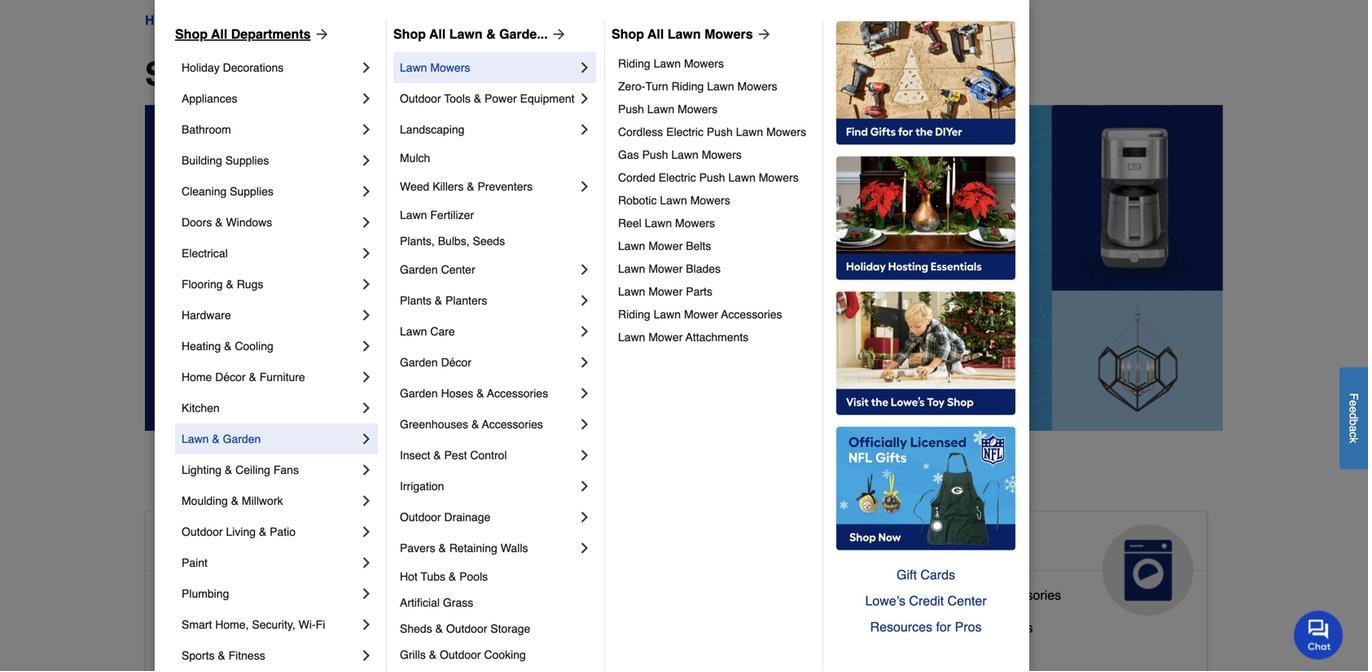 Task type: locate. For each thing, give the bounding box(es) containing it.
0 horizontal spatial arrow right image
[[548, 26, 567, 42]]

resources for pros link
[[836, 614, 1016, 640]]

1 vertical spatial supplies
[[230, 185, 274, 198]]

push lawn mowers
[[618, 103, 718, 116]]

chevron right image for lawn mowers
[[577, 59, 593, 76]]

mowers down cordless electric push lawn mowers link
[[702, 148, 742, 161]]

0 vertical spatial pet
[[627, 531, 662, 557]]

0 horizontal spatial parts
[[686, 285, 713, 298]]

home
[[145, 13, 181, 28], [182, 371, 212, 384], [284, 531, 348, 557], [271, 653, 306, 668]]

& right houses,
[[633, 646, 642, 661]]

chevron right image
[[577, 59, 593, 76], [577, 90, 593, 107], [358, 121, 375, 138], [577, 121, 593, 138], [358, 152, 375, 169], [577, 178, 593, 195], [358, 183, 375, 200], [358, 245, 375, 261], [358, 276, 375, 292], [577, 323, 593, 340], [358, 338, 375, 354], [358, 369, 375, 385], [358, 400, 375, 416], [577, 416, 593, 432], [577, 447, 593, 463], [358, 462, 375, 478], [577, 478, 593, 494], [577, 509, 593, 525], [577, 540, 593, 556], [358, 555, 375, 571]]

mower down riding lawn mower accessories
[[649, 331, 683, 344]]

&
[[486, 26, 496, 42], [474, 92, 481, 105], [467, 180, 474, 193], [215, 216, 223, 229], [226, 278, 234, 291], [435, 294, 442, 307], [224, 340, 232, 353], [249, 371, 256, 384], [477, 387, 484, 400], [472, 418, 479, 431], [212, 432, 220, 445], [433, 449, 441, 462], [225, 463, 232, 476], [231, 494, 239, 507], [259, 525, 267, 538], [604, 531, 621, 557], [439, 542, 446, 555], [449, 570, 456, 583], [979, 588, 988, 603], [944, 620, 953, 635], [435, 622, 443, 635], [633, 646, 642, 661], [429, 648, 437, 661], [218, 649, 225, 662], [259, 653, 267, 668]]

décor up hoses
[[441, 356, 472, 369]]

& left ceiling
[[225, 463, 232, 476]]

animal & pet care
[[522, 531, 662, 583]]

grass
[[443, 596, 473, 609]]

security,
[[252, 618, 295, 631]]

chevron right image for pavers & retaining walls
[[577, 540, 593, 556]]

home,
[[215, 618, 249, 631]]

plants,
[[400, 235, 435, 248]]

accessories up attachments
[[721, 308, 782, 321]]

chevron right image for plants & planters
[[577, 292, 593, 309]]

décor for lawn
[[441, 356, 472, 369]]

grills & outdoor cooking link
[[400, 642, 593, 668]]

1 vertical spatial furniture
[[646, 646, 698, 661]]

chevron right image for insect & pest control
[[577, 447, 593, 463]]

chevron right image for holiday decorations
[[358, 59, 375, 76]]

mowers up tools
[[430, 61, 470, 74]]

shop up lawn mowers
[[393, 26, 426, 42]]

riding down riding lawn mowers
[[672, 80, 704, 93]]

1 vertical spatial décor
[[215, 371, 246, 384]]

0 vertical spatial furniture
[[260, 371, 305, 384]]

2 arrow right image from the left
[[753, 26, 773, 42]]

outdoor down the moulding
[[182, 525, 223, 538]]

lawn mower belts
[[618, 239, 711, 252]]

mower inside lawn mower parts link
[[649, 285, 683, 298]]

mower up lawn mower attachments link
[[684, 308, 718, 321]]

chevron right image for moulding & millwork
[[358, 493, 375, 509]]

windows
[[226, 216, 272, 229]]

all up holiday decorations on the top
[[211, 26, 227, 42]]

e up 'b' on the bottom right of page
[[1347, 406, 1361, 413]]

livestock supplies link
[[522, 610, 630, 643]]

fans
[[274, 463, 299, 476]]

chevron right image for irrigation
[[577, 478, 593, 494]]

1 horizontal spatial parts
[[945, 588, 976, 603]]

flooring
[[182, 278, 223, 291]]

departments up holiday decorations link
[[231, 26, 311, 42]]

garden hoses & accessories link
[[400, 378, 577, 409]]

1 vertical spatial appliances
[[885, 531, 1006, 557]]

lawn inside push lawn mowers link
[[647, 103, 675, 116]]

plumbing
[[182, 587, 229, 600]]

arrow right image up equipment
[[548, 26, 567, 42]]

plumbing link
[[182, 578, 358, 609]]

& right killers
[[467, 180, 474, 193]]

outdoor down sheds & outdoor storage
[[440, 648, 481, 661]]

all down shop all departments link
[[235, 55, 276, 93]]

artificial
[[400, 596, 440, 609]]

mower inside lawn mower blades link
[[649, 262, 683, 275]]

accessories down garden décor link
[[487, 387, 548, 400]]

lawn mower blades
[[618, 262, 721, 275]]

beverage & wine chillers link
[[885, 616, 1033, 649]]

pest
[[444, 449, 467, 462]]

0 vertical spatial décor
[[441, 356, 472, 369]]

0 vertical spatial appliances link
[[182, 83, 358, 114]]

lawn mower belts link
[[618, 235, 811, 257]]

chevron right image for flooring & rugs
[[358, 276, 375, 292]]

& down accessible bedroom link
[[218, 649, 225, 662]]

parts up riding lawn mower accessories
[[686, 285, 713, 298]]

outdoor inside 'link'
[[400, 511, 441, 524]]

visit the lowe's toy shop. image
[[836, 292, 1016, 415]]

2 e from the top
[[1347, 406, 1361, 413]]

garden up greenhouses
[[400, 387, 438, 400]]

departments up landscaping
[[285, 55, 484, 93]]

accessories for garden hoses & accessories
[[487, 387, 548, 400]]

1 horizontal spatial appliances link
[[872, 511, 1207, 616]]

accessible bedroom
[[159, 620, 278, 635]]

millwork
[[242, 494, 283, 507]]

0 horizontal spatial pet
[[522, 646, 541, 661]]

accessible for accessible home
[[159, 531, 278, 557]]

shop up riding lawn mowers
[[612, 26, 644, 42]]

insect & pest control link
[[400, 440, 577, 471]]

supplies up cleaning supplies
[[225, 154, 269, 167]]

riding inside riding lawn mower accessories link
[[618, 308, 650, 321]]

arrow right image inside 'shop all lawn mowers' link
[[753, 26, 773, 42]]

mower down lawn mower blades
[[649, 285, 683, 298]]

home inside accessible home link
[[284, 531, 348, 557]]

home inside the home décor & furniture link
[[182, 371, 212, 384]]

0 horizontal spatial shop
[[175, 26, 208, 42]]

appliances down "holiday"
[[182, 92, 237, 105]]

2 accessible from the top
[[159, 588, 221, 603]]

all
[[211, 26, 227, 42], [429, 26, 446, 42], [648, 26, 664, 42], [235, 55, 276, 93]]

cooking
[[484, 648, 526, 661]]

lawn inside "zero-turn riding lawn mowers" link
[[707, 80, 734, 93]]

lawn inside robotic lawn mowers link
[[660, 194, 687, 207]]

walls
[[501, 542, 528, 555]]

mowers
[[705, 26, 753, 42], [684, 57, 724, 70], [430, 61, 470, 74], [738, 80, 777, 93], [678, 103, 718, 116], [766, 125, 806, 138], [702, 148, 742, 161], [759, 171, 799, 184], [690, 194, 730, 207], [675, 217, 715, 230]]

all for shop all departments
[[211, 26, 227, 42]]

furniture up kitchen link
[[260, 371, 305, 384]]

lawn mower parts link
[[618, 280, 811, 303]]

garden for garden décor
[[400, 356, 438, 369]]

arrow right image
[[548, 26, 567, 42], [753, 26, 773, 42]]

2 shop from the left
[[393, 26, 426, 42]]

artificial grass link
[[400, 590, 593, 616]]

outdoor for outdoor tools & power equipment
[[400, 92, 441, 105]]

arrow right image inside shop all lawn & garde... link
[[548, 26, 567, 42]]

pet inside animal & pet care
[[627, 531, 662, 557]]

1 accessible from the top
[[159, 531, 278, 557]]

electric for cordless
[[666, 125, 704, 138]]

0 vertical spatial bathroom
[[182, 123, 231, 136]]

shop up "holiday"
[[175, 26, 208, 42]]

garden center
[[400, 263, 475, 276]]

supplies for cleaning supplies
[[230, 185, 274, 198]]

push down zero-
[[618, 103, 644, 116]]

3 shop from the left
[[612, 26, 644, 42]]

arrow right image up the riding lawn mowers link
[[753, 26, 773, 42]]

robotic lawn mowers link
[[618, 189, 811, 212]]

pools
[[459, 570, 488, 583]]

lawn inside cordless electric push lawn mowers link
[[736, 125, 763, 138]]

care down walls
[[522, 557, 572, 583]]

chevron right image for outdoor tools & power equipment
[[577, 90, 593, 107]]

center up pros at the right
[[948, 593, 987, 608]]

kitchen link
[[182, 393, 358, 424]]

all up lawn mowers
[[429, 26, 446, 42]]

1 horizontal spatial appliances
[[885, 531, 1006, 557]]

planters
[[446, 294, 487, 307]]

cleaning
[[182, 185, 227, 198]]

appliance
[[885, 588, 942, 603]]

chevron right image for doors & windows
[[358, 214, 375, 230]]

chevron right image
[[358, 59, 375, 76], [358, 90, 375, 107], [358, 214, 375, 230], [577, 261, 593, 278], [577, 292, 593, 309], [358, 307, 375, 323], [577, 354, 593, 371], [577, 385, 593, 402], [358, 431, 375, 447], [358, 493, 375, 509], [358, 524, 375, 540], [358, 586, 375, 602], [358, 617, 375, 633], [358, 647, 375, 664]]

garden down lawn care
[[400, 356, 438, 369]]

gas push lawn mowers
[[618, 148, 742, 161]]

heating & cooling
[[182, 340, 274, 353]]

chevron right image for garden hoses & accessories
[[577, 385, 593, 402]]

garden for garden center
[[400, 263, 438, 276]]

1 horizontal spatial arrow right image
[[753, 26, 773, 42]]

& right tools
[[474, 92, 481, 105]]

holiday decorations link
[[182, 52, 358, 83]]

& left the garde...
[[486, 26, 496, 42]]

1 vertical spatial parts
[[945, 588, 976, 603]]

1 horizontal spatial shop
[[393, 26, 426, 42]]

furniture right houses,
[[646, 646, 698, 661]]

hot tubs & pools
[[400, 570, 488, 583]]

garden décor
[[400, 356, 472, 369]]

outdoor up landscaping
[[400, 92, 441, 105]]

accessible home image
[[377, 524, 468, 616]]

& right pavers
[[439, 542, 446, 555]]

& right animal
[[604, 531, 621, 557]]

lawn
[[449, 26, 483, 42], [668, 26, 701, 42], [654, 57, 681, 70], [400, 61, 427, 74], [707, 80, 734, 93], [647, 103, 675, 116], [736, 125, 763, 138], [671, 148, 699, 161], [728, 171, 756, 184], [660, 194, 687, 207], [400, 208, 427, 222], [645, 217, 672, 230], [618, 239, 645, 252], [618, 262, 645, 275], [618, 285, 645, 298], [654, 308, 681, 321], [400, 325, 427, 338], [618, 331, 645, 344], [182, 432, 209, 445]]

1 arrow right image from the left
[[548, 26, 567, 42]]

power
[[485, 92, 517, 105]]

& right entry
[[259, 653, 267, 668]]

e up the d
[[1347, 400, 1361, 406]]

insect & pest control
[[400, 449, 507, 462]]

riding lawn mowers
[[618, 57, 724, 70]]

bathroom up smart home, security, wi-fi
[[225, 588, 281, 603]]

lighting & ceiling fans
[[182, 463, 299, 476]]

preventers
[[478, 180, 533, 193]]

tools
[[444, 92, 471, 105]]

appliances link up "chillers"
[[872, 511, 1207, 616]]

chevron right image for home décor & furniture
[[358, 369, 375, 385]]

lawn inside lawn care link
[[400, 325, 427, 338]]

all up riding lawn mowers
[[648, 26, 664, 42]]

lawn inside lawn mowers link
[[400, 61, 427, 74]]

garden for garden hoses & accessories
[[400, 387, 438, 400]]

departments
[[195, 13, 270, 28], [231, 26, 311, 42], [285, 55, 484, 93]]

home inside accessible entry & home 'link'
[[271, 653, 306, 668]]

0 horizontal spatial appliances
[[182, 92, 237, 105]]

supplies up houses,
[[580, 614, 630, 629]]

riding for mowers
[[618, 57, 650, 70]]

& left pest
[[433, 449, 441, 462]]

sheds
[[400, 622, 432, 635]]

d
[[1347, 413, 1361, 419]]

robotic lawn mowers
[[618, 194, 730, 207]]

0 horizontal spatial care
[[430, 325, 455, 338]]

pros
[[955, 619, 982, 634]]

0 vertical spatial appliances
[[182, 92, 237, 105]]

accessible inside 'link'
[[159, 653, 221, 668]]

garden down plants,
[[400, 263, 438, 276]]

décor down heating & cooling
[[215, 371, 246, 384]]

mower inside lawn mower belts link
[[649, 239, 683, 252]]

accessible for accessible entry & home
[[159, 653, 221, 668]]

accessible up "smart" on the bottom of page
[[159, 588, 221, 603]]

1 vertical spatial electric
[[659, 171, 696, 184]]

0 vertical spatial electric
[[666, 125, 704, 138]]

animal & pet care image
[[740, 524, 831, 616]]

departments for shop
[[285, 55, 484, 93]]

riding inside the riding lawn mowers link
[[618, 57, 650, 70]]

chillers
[[990, 620, 1033, 635]]

find gifts for the diyer. image
[[836, 21, 1016, 145]]

chevron right image for building supplies
[[358, 152, 375, 169]]

riding up zero-
[[618, 57, 650, 70]]

1 horizontal spatial center
[[948, 593, 987, 608]]

1 vertical spatial riding
[[672, 80, 704, 93]]

mower down reel lawn mowers
[[649, 239, 683, 252]]

landscaping link
[[400, 114, 577, 145]]

0 vertical spatial riding
[[618, 57, 650, 70]]

0 horizontal spatial décor
[[215, 371, 246, 384]]

chevron right image for outdoor living & patio
[[358, 524, 375, 540]]

0 horizontal spatial furniture
[[260, 371, 305, 384]]

outdoor down irrigation
[[400, 511, 441, 524]]

pavers & retaining walls link
[[400, 533, 577, 564]]

lawn inside shop all lawn & garde... link
[[449, 26, 483, 42]]

2 vertical spatial riding
[[618, 308, 650, 321]]

1 horizontal spatial care
[[522, 557, 572, 583]]

garden up lighting & ceiling fans
[[223, 432, 261, 445]]

1 shop from the left
[[175, 26, 208, 42]]

care down plants & planters
[[430, 325, 455, 338]]

equipment
[[520, 92, 575, 105]]

pavers
[[400, 542, 435, 555]]

grills
[[400, 648, 426, 661]]

push
[[618, 103, 644, 116], [707, 125, 733, 138], [642, 148, 668, 161], [699, 171, 725, 184]]

fi
[[316, 618, 325, 631]]

accessible for accessible bedroom
[[159, 620, 221, 635]]

supplies up windows
[[230, 185, 274, 198]]

cleaning supplies link
[[182, 176, 358, 207]]

outdoor for outdoor drainage
[[400, 511, 441, 524]]

accessories up "chillers"
[[991, 588, 1061, 603]]

arrow right image for shop all lawn mowers
[[753, 26, 773, 42]]

0 horizontal spatial center
[[441, 263, 475, 276]]

4 accessible from the top
[[159, 653, 221, 668]]

accessible down "smart" on the bottom of page
[[159, 653, 221, 668]]

mowers up belts
[[675, 217, 715, 230]]

mower inside riding lawn mower accessories link
[[684, 308, 718, 321]]

& inside 'link'
[[259, 653, 267, 668]]

3 accessible from the top
[[159, 620, 221, 635]]

mower up lawn mower parts
[[649, 262, 683, 275]]

0 vertical spatial supplies
[[225, 154, 269, 167]]

appliances up cards
[[885, 531, 1006, 557]]

electric up gas push lawn mowers
[[666, 125, 704, 138]]

accessible down the moulding
[[159, 531, 278, 557]]

appliances image
[[1103, 524, 1194, 616]]

& left millwork
[[231, 494, 239, 507]]

mower for belts
[[649, 239, 683, 252]]

mowers down gas push lawn mowers link on the top of page
[[759, 171, 799, 184]]

irrigation
[[400, 480, 444, 493]]

& inside animal & pet care
[[604, 531, 621, 557]]

1 horizontal spatial pet
[[627, 531, 662, 557]]

riding down lawn mower parts
[[618, 308, 650, 321]]

chevron right image for lighting & ceiling fans
[[358, 462, 375, 478]]

appliances link down the decorations
[[182, 83, 358, 114]]

chevron right image for sports & fitness
[[358, 647, 375, 664]]

cards
[[921, 567, 955, 582]]

parts down cards
[[945, 588, 976, 603]]

0 vertical spatial care
[[430, 325, 455, 338]]

livestock supplies
[[522, 614, 630, 629]]

1 vertical spatial care
[[522, 557, 572, 583]]

corded electric push lawn mowers link
[[618, 166, 811, 189]]

departments for shop
[[231, 26, 311, 42]]

chevron right image for greenhouses & accessories
[[577, 416, 593, 432]]

mower inside lawn mower attachments link
[[649, 331, 683, 344]]

arrow right image for shop all lawn & garde...
[[548, 26, 567, 42]]

mowers down zero-turn riding lawn mowers on the top of page
[[678, 103, 718, 116]]

& left pros at the right
[[944, 620, 953, 635]]

appliance parts & accessories link
[[885, 584, 1061, 616]]

lawn mowers link
[[400, 52, 577, 83]]

bathroom up building
[[182, 123, 231, 136]]

supplies
[[225, 154, 269, 167], [230, 185, 274, 198], [580, 614, 630, 629]]

2 horizontal spatial shop
[[612, 26, 644, 42]]

paint
[[182, 556, 208, 569]]

lawn inside lawn mower blades link
[[618, 262, 645, 275]]

lawn inside lawn mower belts link
[[618, 239, 645, 252]]

1 vertical spatial bathroom
[[225, 588, 281, 603]]

grills & outdoor cooking
[[400, 648, 526, 661]]

accessible up 'sports'
[[159, 620, 221, 635]]

mowers up zero-turn riding lawn mowers on the top of page
[[684, 57, 724, 70]]

center down bulbs,
[[441, 263, 475, 276]]

1 horizontal spatial décor
[[441, 356, 472, 369]]

2 vertical spatial supplies
[[580, 614, 630, 629]]

sports & fitness link
[[182, 640, 358, 671]]

smart home, security, wi-fi
[[182, 618, 325, 631]]

electric down gas push lawn mowers
[[659, 171, 696, 184]]

mower for blades
[[649, 262, 683, 275]]

b
[[1347, 419, 1361, 425]]

building supplies
[[182, 154, 269, 167]]

plants & planters link
[[400, 285, 577, 316]]

& right hoses
[[477, 387, 484, 400]]

mower for parts
[[649, 285, 683, 298]]



Task type: describe. For each thing, give the bounding box(es) containing it.
chevron right image for garden center
[[577, 261, 593, 278]]

corded
[[618, 171, 656, 184]]

shop all departments link
[[175, 24, 330, 44]]

tubs
[[421, 570, 446, 583]]

home link
[[145, 11, 181, 30]]

officially licensed n f l gifts. shop now. image
[[836, 427, 1016, 551]]

chevron right image for bathroom
[[358, 121, 375, 138]]

shop for shop all lawn & garde...
[[393, 26, 426, 42]]

arrow right image
[[311, 26, 330, 42]]

& right sheds
[[435, 622, 443, 635]]

cordless
[[618, 125, 663, 138]]

holiday hosting essentials. image
[[836, 156, 1016, 280]]

c
[[1347, 432, 1361, 437]]

& up the lighting
[[212, 432, 220, 445]]

outdoor living & patio
[[182, 525, 296, 538]]

holiday decorations
[[182, 61, 284, 74]]

belts
[[686, 239, 711, 252]]

lawn inside reel lawn mowers link
[[645, 217, 672, 230]]

wine
[[956, 620, 986, 635]]

chevron right image for hardware
[[358, 307, 375, 323]]

0 vertical spatial center
[[441, 263, 475, 276]]

beds,
[[545, 646, 578, 661]]

chevron right image for electrical
[[358, 245, 375, 261]]

& left patio
[[259, 525, 267, 538]]

garden center link
[[400, 254, 577, 285]]

all for shop all lawn & garde...
[[429, 26, 446, 42]]

enjoy savings year-round. no matter what you're shopping for, find what you need at a great price. image
[[145, 105, 1223, 431]]

weed killers & preventers link
[[400, 171, 577, 202]]

outdoor tools & power equipment
[[400, 92, 575, 105]]

building supplies link
[[182, 145, 358, 176]]

lawn inside lawn mower attachments link
[[618, 331, 645, 344]]

storage
[[491, 622, 530, 635]]

lowe's credit center
[[865, 593, 987, 608]]

accessible home link
[[146, 511, 481, 616]]

chevron right image for paint
[[358, 555, 375, 571]]

moulding
[[182, 494, 228, 507]]

push right gas
[[642, 148, 668, 161]]

mowers down corded electric push lawn mowers
[[690, 194, 730, 207]]

heating & cooling link
[[182, 331, 358, 362]]

mowers down push lawn mowers link
[[766, 125, 806, 138]]

chat invite button image
[[1294, 610, 1344, 660]]

hot tubs & pools link
[[400, 564, 593, 590]]

turn
[[645, 80, 668, 93]]

accessories up control
[[482, 418, 543, 431]]

lawn inside lawn mower parts link
[[618, 285, 645, 298]]

1 e from the top
[[1347, 400, 1361, 406]]

animal & pet care link
[[509, 511, 844, 616]]

credit
[[909, 593, 944, 608]]

appliance parts & accessories
[[885, 588, 1061, 603]]

shop all departments
[[145, 55, 484, 93]]

hoses
[[441, 387, 473, 400]]

sports & fitness
[[182, 649, 265, 662]]

chevron right image for cleaning supplies
[[358, 183, 375, 200]]

mowers up push lawn mowers link
[[738, 80, 777, 93]]

all for shop all departments
[[235, 55, 276, 93]]

chevron right image for garden décor
[[577, 354, 593, 371]]

& down garden hoses & accessories
[[472, 418, 479, 431]]

& up the wine at the bottom
[[979, 588, 988, 603]]

accessories for appliance parts & accessories
[[991, 588, 1061, 603]]

push down gas push lawn mowers link on the top of page
[[699, 171, 725, 184]]

departments up holiday decorations on the top
[[195, 13, 270, 28]]

care inside animal & pet care
[[522, 557, 572, 583]]

lighting
[[182, 463, 222, 476]]

chevron right image for heating & cooling
[[358, 338, 375, 354]]

push lawn mowers link
[[618, 98, 811, 121]]

0 vertical spatial parts
[[686, 285, 713, 298]]

lawn inside riding lawn mower accessories link
[[654, 308, 681, 321]]

chevron right image for appliances
[[358, 90, 375, 107]]

houses,
[[582, 646, 630, 661]]

chevron right image for weed killers & preventers
[[577, 178, 593, 195]]

resources
[[870, 619, 933, 634]]

outdoor up grills & outdoor cooking
[[446, 622, 487, 635]]

0 horizontal spatial appliances link
[[182, 83, 358, 114]]

weed killers & preventers
[[400, 180, 533, 193]]

décor for departments
[[215, 371, 246, 384]]

outdoor living & patio link
[[182, 516, 358, 547]]

accessible for accessible bathroom
[[159, 588, 221, 603]]

mowers up the riding lawn mowers link
[[705, 26, 753, 42]]

gas push lawn mowers link
[[618, 143, 811, 166]]

& right plants
[[435, 294, 442, 307]]

riding for mower
[[618, 308, 650, 321]]

chevron right image for lawn & garden
[[358, 431, 375, 447]]

1 horizontal spatial furniture
[[646, 646, 698, 661]]

supplies for livestock supplies
[[580, 614, 630, 629]]

& left rugs
[[226, 278, 234, 291]]

gift cards link
[[836, 562, 1016, 588]]

& right grills
[[429, 648, 437, 661]]

hot
[[400, 570, 418, 583]]

electrical
[[182, 247, 228, 260]]

chevron right image for smart home, security, wi-fi
[[358, 617, 375, 633]]

outdoor for outdoor living & patio
[[182, 525, 223, 538]]

all for shop all lawn mowers
[[648, 26, 664, 42]]

riding inside "zero-turn riding lawn mowers" link
[[672, 80, 704, 93]]

lawn fertilizer link
[[400, 202, 593, 228]]

lawn inside lawn fertilizer "link"
[[400, 208, 427, 222]]

chevron right image for kitchen
[[358, 400, 375, 416]]

gift cards
[[897, 567, 955, 582]]

greenhouses & accessories link
[[400, 409, 577, 440]]

paint link
[[182, 547, 358, 578]]

supplies for building supplies
[[225, 154, 269, 167]]

plants & planters
[[400, 294, 487, 307]]

sheds & outdoor storage
[[400, 622, 530, 635]]

blades
[[686, 262, 721, 275]]

artificial grass
[[400, 596, 473, 609]]

landscaping
[[400, 123, 465, 136]]

electrical link
[[182, 238, 358, 269]]

chevron right image for lawn care
[[577, 323, 593, 340]]

bulbs,
[[438, 235, 470, 248]]

a
[[1347, 425, 1361, 432]]

reel lawn mowers link
[[618, 212, 811, 235]]

decorations
[[223, 61, 284, 74]]

lawn mower attachments
[[618, 331, 749, 344]]

1 vertical spatial pet
[[522, 646, 541, 661]]

& down cooling
[[249, 371, 256, 384]]

accessible entry & home
[[159, 653, 306, 668]]

building
[[182, 154, 222, 167]]

resources for pros
[[870, 619, 982, 634]]

& right 'tubs'
[[449, 570, 456, 583]]

riding lawn mower accessories link
[[618, 303, 811, 326]]

lawn inside the riding lawn mowers link
[[654, 57, 681, 70]]

shop for shop all lawn mowers
[[612, 26, 644, 42]]

chevron right image for outdoor drainage
[[577, 509, 593, 525]]

insect
[[400, 449, 430, 462]]

care inside lawn care link
[[430, 325, 455, 338]]

pet beds, houses, & furniture
[[522, 646, 698, 661]]

lawn & garden link
[[182, 424, 358, 454]]

bathroom link
[[182, 114, 358, 145]]

& right doors
[[215, 216, 223, 229]]

for
[[936, 619, 951, 634]]

chevron right image for landscaping
[[577, 121, 593, 138]]

lawn mower blades link
[[618, 257, 811, 280]]

cordless electric push lawn mowers link
[[618, 121, 811, 143]]

seeds
[[473, 235, 505, 248]]

reel
[[618, 217, 642, 230]]

chevron right image for plumbing
[[358, 586, 375, 602]]

lowe's credit center link
[[836, 588, 1016, 614]]

cleaning supplies
[[182, 185, 274, 198]]

& left cooling
[[224, 340, 232, 353]]

robotic
[[618, 194, 657, 207]]

control
[[470, 449, 507, 462]]

gift
[[897, 567, 917, 582]]

f
[[1347, 393, 1361, 400]]

ceiling
[[235, 463, 270, 476]]

patio
[[270, 525, 296, 538]]

hardware
[[182, 309, 231, 322]]

lawn inside 'shop all lawn mowers' link
[[668, 26, 701, 42]]

fertilizer
[[430, 208, 474, 222]]

accessible entry & home link
[[159, 649, 306, 671]]

lawn inside lawn & garden link
[[182, 432, 209, 445]]

shop
[[145, 55, 226, 93]]

mower for attachments
[[649, 331, 683, 344]]

accessories for riding lawn mower accessories
[[721, 308, 782, 321]]

shop for shop all departments
[[175, 26, 208, 42]]

push up gas push lawn mowers link on the top of page
[[707, 125, 733, 138]]

mulch link
[[400, 145, 593, 171]]

lawn inside 'corded electric push lawn mowers' link
[[728, 171, 756, 184]]

flooring & rugs
[[182, 278, 263, 291]]

1 vertical spatial appliances link
[[872, 511, 1207, 616]]

1 vertical spatial center
[[948, 593, 987, 608]]

electric for corded
[[659, 171, 696, 184]]

riding lawn mowers link
[[618, 52, 811, 75]]

garden hoses & accessories
[[400, 387, 548, 400]]

lawn inside gas push lawn mowers link
[[671, 148, 699, 161]]



Task type: vqa. For each thing, say whether or not it's contained in the screenshot.
BELTS
yes



